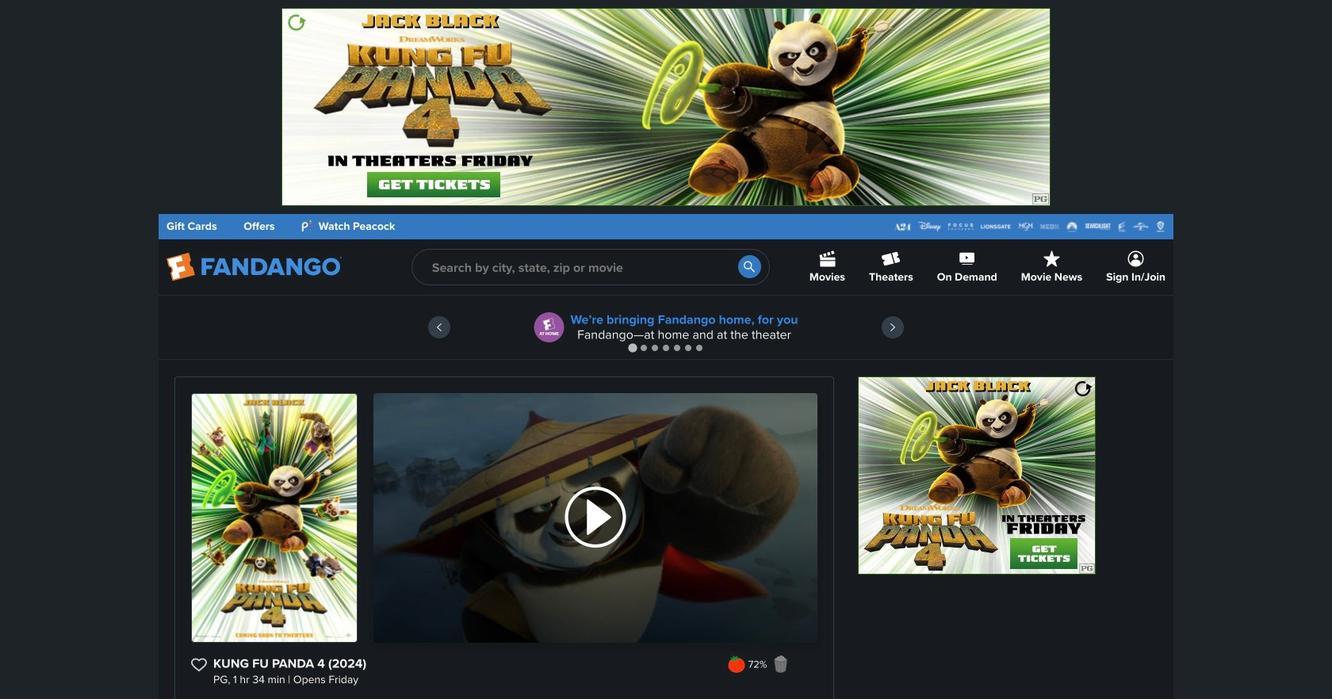 Task type: vqa. For each thing, say whether or not it's contained in the screenshot.
"offer icon"
yes



Task type: describe. For each thing, give the bounding box(es) containing it.
flat image
[[728, 656, 745, 673]]

0 vertical spatial advertisement element
[[281, 8, 1051, 206]]

offer icon image
[[534, 312, 564, 343]]

video player application
[[373, 393, 818, 643]]

kung fu panda 4 (2024) movie poster image
[[192, 394, 357, 642]]



Task type: locate. For each thing, give the bounding box(es) containing it.
region
[[159, 296, 1174, 359]]

movie summary element
[[174, 377, 834, 699]]

None search field
[[411, 249, 770, 285]]

Search by city, state, zip or movie text field
[[411, 249, 770, 285]]

placeholder image
[[772, 656, 789, 673]]

1 vertical spatial advertisement element
[[858, 377, 1096, 575]]

select a slide to show tab list
[[159, 342, 1174, 354]]

advertisement element
[[281, 8, 1051, 206], [858, 377, 1096, 575]]



